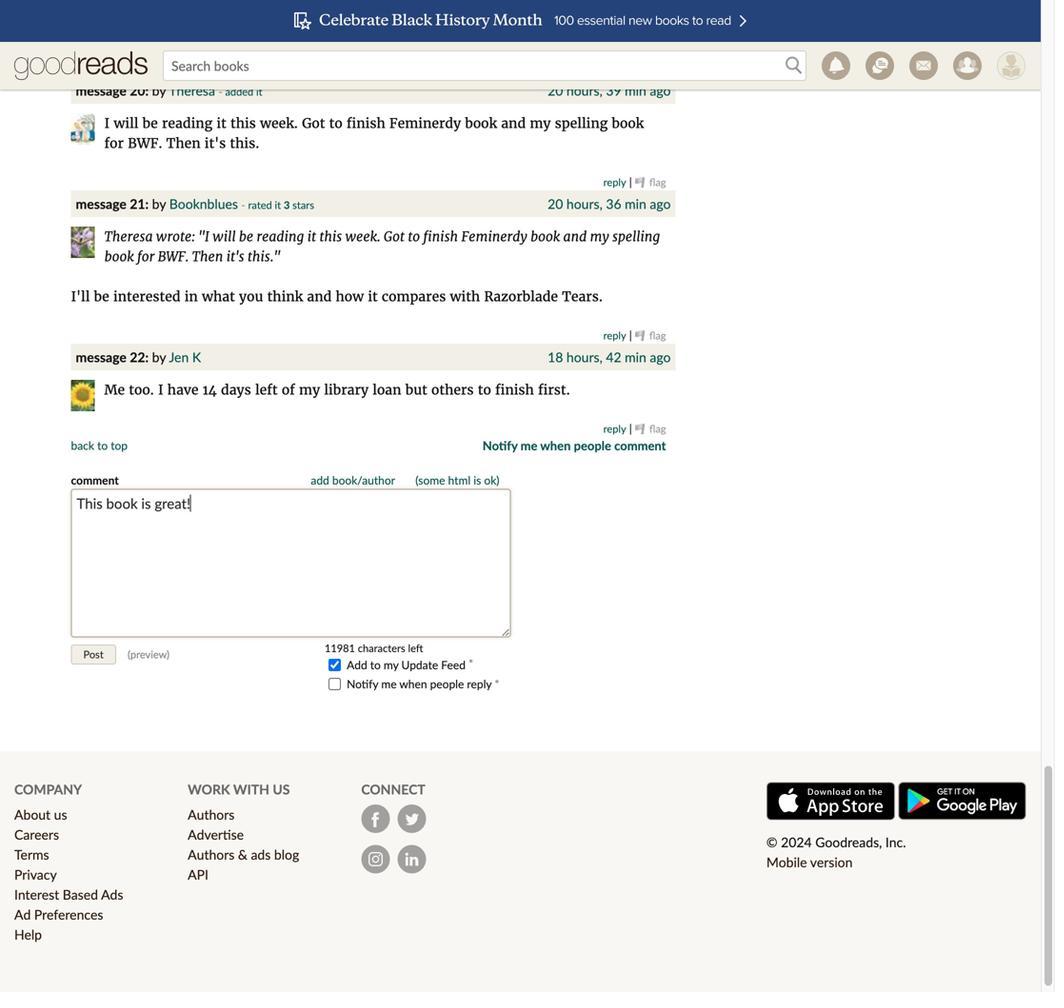 Task type: vqa. For each thing, say whether or not it's contained in the screenshot.
Like link for "So many books, so little time."
no



Task type: locate. For each thing, give the bounding box(es) containing it.
2 vertical spatial by
[[152, 349, 166, 365]]

0 vertical spatial for
[[104, 135, 124, 152]]

this up i'll be interested in what you think and how it compares with razorblade tears.
[[320, 228, 342, 245]]

but
[[406, 382, 428, 399]]

2 vertical spatial finish
[[495, 382, 534, 399]]

1 horizontal spatial spelling
[[613, 228, 661, 245]]

rated
[[248, 199, 272, 211]]

2 flag from the top
[[650, 329, 666, 342]]

theresa | 11669 comments image
[[71, 113, 95, 145]]

when down add to my update feed *
[[400, 677, 427, 691]]

2 horizontal spatial finish
[[495, 382, 534, 399]]

goodreads on twitter image
[[398, 805, 426, 834]]

3 flag from the top
[[650, 423, 666, 435]]

18
[[548, 349, 563, 365]]

comment
[[615, 438, 666, 453], [71, 473, 119, 487]]

reply up notify me when people comment link
[[604, 423, 627, 435]]

1 vertical spatial hours,
[[567, 196, 603, 212]]

reply link up notify me when people comment link
[[604, 423, 627, 435]]

add book/author
[[311, 473, 395, 487]]

ago for i will be reading it this week. got to finish feminerdy book and my spelling book for bwf. then it's this.
[[650, 82, 671, 99]]

- left added
[[219, 85, 223, 98]]

ads
[[251, 847, 271, 863]]

authors down the advertise
[[188, 847, 235, 863]]

this.
[[230, 135, 259, 152]]

people for comment
[[574, 438, 612, 453]]

3 ago from the top
[[650, 349, 671, 365]]

3 flag link from the top
[[635, 423, 666, 435]]

0 vertical spatial reply |
[[604, 175, 635, 189]]

my inside i will be reading it this week. got to finish feminerdy book and my spelling book for bwf. then it's this.
[[530, 115, 551, 132]]

1 vertical spatial be
[[239, 228, 254, 245]]

0 vertical spatial *
[[469, 657, 474, 671]]

20 hours, 39 min ago
[[548, 82, 671, 99]]

inc.
[[886, 834, 906, 851]]

interest
[[14, 887, 59, 903]]

1 vertical spatial reply |
[[604, 328, 635, 342]]

i'll
[[71, 288, 90, 305]]

left
[[255, 382, 278, 399], [408, 642, 423, 655]]

1 vertical spatial flag
[[650, 329, 666, 342]]

add book/author link
[[311, 473, 395, 487]]

i right theresa | 11669 comments image
[[104, 115, 110, 132]]

goodreads on facebook image
[[361, 805, 390, 834]]

* inside add to my update feed *
[[469, 657, 474, 671]]

1 vertical spatial 20
[[548, 196, 563, 212]]

1 reply link from the top
[[604, 176, 627, 189]]

left up add to my update feed *
[[408, 642, 423, 655]]

will right "i
[[213, 228, 236, 245]]

then inside theresa wrote: "i will be reading it this week. got to finish feminerdy book and my spelling book for bwf. then it's this."
[[192, 248, 223, 265]]

0 vertical spatial reply link
[[604, 176, 627, 189]]

notify down add
[[347, 677, 378, 691]]

3 | from the top
[[629, 422, 632, 435]]

- for booknblues
[[242, 199, 245, 211]]

my down 20 hours, 36 min ago link
[[590, 228, 609, 245]]

flag
[[650, 176, 666, 189], [650, 329, 666, 342], [650, 423, 666, 435]]

ago right "42" at the top right
[[650, 349, 671, 365]]

| up 20 hours, 36 min ago
[[629, 175, 632, 189]]

0 horizontal spatial this
[[231, 115, 256, 132]]

0 horizontal spatial -
[[219, 85, 223, 98]]

week.
[[260, 115, 298, 132], [345, 228, 381, 245]]

2 vertical spatial reply link
[[604, 423, 627, 435]]

1 vertical spatial i
[[158, 382, 163, 399]]

feminerdy
[[390, 115, 461, 132], [461, 228, 527, 245]]

careers
[[14, 827, 59, 843]]

2 vertical spatial hours,
[[567, 349, 603, 365]]

- inside message 21: by booknblues - rated it 3 stars
[[242, 199, 245, 211]]

1 horizontal spatial us
[[273, 782, 290, 798]]

reply | up 36
[[604, 175, 635, 189]]

0 vertical spatial and
[[501, 115, 526, 132]]

0 horizontal spatial i
[[104, 115, 110, 132]]

reply | up "42" at the top right
[[604, 328, 635, 342]]

spelling down 20 hours, 39 min ago link
[[555, 115, 608, 132]]

hours, left "42" at the top right
[[567, 349, 603, 365]]

theresa left added
[[169, 82, 215, 99]]

2 min from the top
[[625, 196, 647, 212]]

bwf. down wrote:
[[158, 248, 189, 265]]

for up interested
[[137, 248, 155, 265]]

this inside theresa wrote: "i will be reading it this week. got to finish feminerdy book and my spelling book for bwf. then it's this."
[[320, 228, 342, 245]]

min right "42" at the top right
[[625, 349, 647, 365]]

1 horizontal spatial me
[[521, 438, 538, 453]]

booknblues link
[[169, 196, 238, 212]]

me
[[521, 438, 538, 453], [381, 677, 397, 691]]

2 20 from the top
[[548, 196, 563, 212]]

ok)
[[484, 473, 500, 487]]

loan
[[373, 382, 402, 399]]

1 horizontal spatial with
[[450, 288, 480, 305]]

then
[[166, 135, 201, 152], [192, 248, 223, 265]]

reading down theresa "link"
[[162, 115, 213, 132]]

got up stars
[[302, 115, 325, 132]]

1 vertical spatial theresa
[[104, 228, 153, 245]]

0 vertical spatial |
[[629, 175, 632, 189]]

by right 22:
[[152, 349, 166, 365]]

too.
[[129, 382, 154, 399]]

1 horizontal spatial will
[[213, 228, 236, 245]]

1 reply | from the top
[[604, 175, 635, 189]]

message for message 20:
[[76, 82, 127, 99]]

goodreads,
[[816, 834, 882, 851]]

2024
[[781, 834, 812, 851]]

2 vertical spatial message
[[76, 349, 127, 365]]

21:
[[130, 196, 149, 212]]

1 vertical spatial min
[[625, 196, 647, 212]]

my group discussions image
[[866, 51, 895, 80]]

me for notify me when people comment
[[521, 438, 538, 453]]

1 vertical spatial -
[[242, 199, 245, 211]]

hours, left 36
[[567, 196, 603, 212]]

us inside company about us careers terms privacy interest based ads ad preferences help
[[54, 807, 67, 823]]

my down 20 hours, 39 min ago link
[[530, 115, 551, 132]]

it's inside i will be reading it this week. got to finish feminerdy book and my spelling book for bwf. then it's this.
[[205, 135, 226, 152]]

3 reply | from the top
[[604, 422, 635, 435]]

flag up 18 hours, 42 min ago
[[650, 329, 666, 342]]

reply link for i will be reading it this week. got to finish feminerdy book and my spelling book for bwf. then it's this.
[[604, 176, 627, 189]]

1 vertical spatial by
[[152, 196, 166, 212]]

by for theresa
[[152, 82, 166, 99]]

feminerdy up razorblade
[[461, 228, 527, 245]]

20 left 36
[[548, 196, 563, 212]]

flag for i will be reading it this week. got to finish feminerdy book and my spelling book for bwf. then it's this.
[[650, 176, 666, 189]]

1 vertical spatial this
[[320, 228, 342, 245]]

0 vertical spatial when
[[541, 438, 571, 453]]

think
[[267, 288, 303, 305]]

1 vertical spatial spelling
[[613, 228, 661, 245]]

1 vertical spatial ago
[[650, 196, 671, 212]]

finish
[[347, 115, 386, 132], [423, 228, 458, 245], [495, 382, 534, 399]]

- left the rated
[[242, 199, 245, 211]]

0 vertical spatial hours,
[[567, 82, 603, 99]]

it inside theresa wrote: "i will be reading it this week. got to finish feminerdy book and my spelling book for bwf. then it's this."
[[307, 228, 316, 245]]

2 vertical spatial and
[[307, 288, 332, 305]]

0 vertical spatial got
[[302, 115, 325, 132]]

it's
[[205, 135, 226, 152], [226, 248, 244, 265]]

flag link up 20 hours, 36 min ago link
[[635, 176, 666, 189]]

3 min from the top
[[625, 349, 647, 365]]

i'll be interested in what you think and how it compares with razorblade tears.
[[71, 288, 603, 305]]

bwf. down 20:
[[128, 135, 162, 152]]

it's left this.
[[205, 135, 226, 152]]

it
[[256, 85, 263, 98], [217, 115, 227, 132], [275, 199, 281, 211], [307, 228, 316, 245], [368, 288, 378, 305]]

-
[[219, 85, 223, 98], [242, 199, 245, 211]]

reading
[[162, 115, 213, 132], [257, 228, 304, 245]]

compares
[[382, 288, 446, 305]]

download app for android image
[[898, 782, 1027, 821]]

mobile version link
[[767, 854, 853, 871]]

based
[[63, 887, 98, 903]]

hours,
[[567, 82, 603, 99], [567, 196, 603, 212], [567, 349, 603, 365]]

0 vertical spatial authors
[[188, 807, 235, 823]]

i
[[104, 115, 110, 132], [158, 382, 163, 399]]

message for message 21:
[[76, 196, 127, 212]]

1 horizontal spatial theresa
[[169, 82, 215, 99]]

* for add to my update feed *
[[469, 657, 474, 671]]

18 hours, 42 min ago link
[[548, 349, 671, 365]]

https://www.goodreads.com/review/show... link
[[131, 21, 423, 39]]

0 vertical spatial week.
[[260, 115, 298, 132]]

None submit
[[71, 645, 116, 665]]

1 horizontal spatial -
[[242, 199, 245, 211]]

- inside message 20: by theresa - added it
[[219, 85, 223, 98]]

1 message from the top
[[76, 82, 127, 99]]

1 vertical spatial with
[[233, 782, 270, 798]]

and down search books text field at the top of page
[[501, 115, 526, 132]]

1 vertical spatial flag link
[[635, 329, 666, 342]]

1 20 from the top
[[548, 82, 563, 99]]

it inside message 20: by theresa - added it
[[256, 85, 263, 98]]

0 vertical spatial theresa
[[169, 82, 215, 99]]

it down added
[[217, 115, 227, 132]]

3 reply link from the top
[[604, 423, 627, 435]]

1 flag link from the top
[[635, 176, 666, 189]]

hours, left 39
[[567, 82, 603, 99]]

None text field
[[71, 489, 511, 638]]

comment down "42" at the top right
[[615, 438, 666, 453]]

for inside theresa wrote: "i will be reading it this week. got to finish feminerdy book and my spelling book for bwf. then it's this."
[[137, 248, 155, 265]]

0 vertical spatial message
[[76, 82, 127, 99]]

1 vertical spatial and
[[563, 228, 587, 245]]

0 horizontal spatial finish
[[347, 115, 386, 132]]

2 message from the top
[[76, 196, 127, 212]]

| up 18 hours, 42 min ago link
[[629, 328, 632, 342]]

it inside i will be reading it this week. got to finish feminerdy book and my spelling book for bwf. then it's this.
[[217, 115, 227, 132]]

authors & ads blog link
[[188, 847, 299, 863]]

finish inside theresa wrote: "i will be reading it this week. got to finish feminerdy book and my spelling book for bwf. then it's this."
[[423, 228, 458, 245]]

and left how
[[307, 288, 332, 305]]

add
[[347, 658, 367, 672]]

flag up 20 hours, 36 min ago link
[[650, 176, 666, 189]]

it right added
[[256, 85, 263, 98]]

0 horizontal spatial *
[[469, 657, 474, 671]]

0 horizontal spatial me
[[381, 677, 397, 691]]

privacy link
[[14, 867, 57, 883]]

us for about
[[54, 807, 67, 823]]

2 vertical spatial flag link
[[635, 423, 666, 435]]

message left '21:'
[[76, 196, 127, 212]]

0 horizontal spatial for
[[104, 135, 124, 152]]

0 vertical spatial 20
[[548, 82, 563, 99]]

html
[[448, 473, 471, 487]]

0 vertical spatial finish
[[347, 115, 386, 132]]

- for theresa
[[219, 85, 223, 98]]

1 vertical spatial feminerdy
[[461, 228, 527, 245]]

notify
[[483, 438, 518, 453], [347, 677, 378, 691]]

1 vertical spatial then
[[192, 248, 223, 265]]

will
[[114, 115, 139, 132], [213, 228, 236, 245]]

will down 20:
[[114, 115, 139, 132]]

1 authors from the top
[[188, 807, 235, 823]]

and down 20 hours, 36 min ago link
[[563, 228, 587, 245]]

my
[[530, 115, 551, 132], [590, 228, 609, 245], [299, 382, 320, 399], [384, 658, 399, 672]]

0 horizontal spatial when
[[400, 677, 427, 691]]

0 horizontal spatial theresa
[[104, 228, 153, 245]]

us up blog
[[273, 782, 290, 798]]

reply for 36
[[604, 329, 627, 342]]

comment down back to top link on the left top of the page
[[71, 473, 119, 487]]

2 horizontal spatial and
[[563, 228, 587, 245]]

people down feed
[[430, 677, 464, 691]]

got
[[302, 115, 325, 132], [384, 228, 405, 245]]

0 vertical spatial me
[[521, 438, 538, 453]]

be down 20:
[[143, 115, 158, 132]]

0 vertical spatial people
[[574, 438, 612, 453]]

min right 39
[[625, 82, 647, 99]]

2 vertical spatial min
[[625, 349, 647, 365]]

message left 20:
[[76, 82, 127, 99]]

this up this.
[[231, 115, 256, 132]]

1 vertical spatial comment
[[71, 473, 119, 487]]

this
[[231, 115, 256, 132], [320, 228, 342, 245]]

then inside i will be reading it this week. got to finish feminerdy book and my spelling book for bwf. then it's this.
[[166, 135, 201, 152]]

1 horizontal spatial finish
[[423, 228, 458, 245]]

1 vertical spatial got
[[384, 228, 405, 245]]

20 for 20 hours, 39 min ago
[[548, 82, 563, 99]]

0 vertical spatial -
[[219, 85, 223, 98]]

people down 18 hours, 42 min ago
[[574, 438, 612, 453]]

0 horizontal spatial week.
[[260, 115, 298, 132]]

1 horizontal spatial week.
[[345, 228, 381, 245]]

1 vertical spatial reading
[[257, 228, 304, 245]]

be up this."
[[239, 228, 254, 245]]

2 horizontal spatial be
[[239, 228, 254, 245]]

authors up 'advertise' link
[[188, 807, 235, 823]]

1 horizontal spatial left
[[408, 642, 423, 655]]

theresa down '21:'
[[104, 228, 153, 245]]

reply up "42" at the top right
[[604, 329, 627, 342]]

reading up this."
[[257, 228, 304, 245]]

1 horizontal spatial reading
[[257, 228, 304, 245]]

&
[[238, 847, 248, 863]]

i right "too."
[[158, 382, 163, 399]]

0 horizontal spatial notify
[[347, 677, 378, 691]]

with right work at bottom left
[[233, 782, 270, 798]]

1 horizontal spatial this
[[320, 228, 342, 245]]

it's left this."
[[226, 248, 244, 265]]

2 reply | from the top
[[604, 328, 635, 342]]

added it link
[[225, 85, 263, 98]]

0 horizontal spatial reading
[[162, 115, 213, 132]]

week. up how
[[345, 228, 381, 245]]

i will be reading it this week. got to finish feminerdy book and my spelling book for bwf. then it's this.
[[104, 115, 644, 152]]

1 horizontal spatial *
[[495, 677, 500, 691]]

0 horizontal spatial comment
[[71, 473, 119, 487]]

flag link
[[635, 176, 666, 189], [635, 329, 666, 342], [635, 423, 666, 435]]

bwf. inside i will be reading it this week. got to finish feminerdy book and my spelling book for bwf. then it's this.
[[128, 135, 162, 152]]

1 vertical spatial |
[[629, 328, 632, 342]]

mobile
[[767, 854, 807, 871]]

flag link for me too. i have 14 days left of my library loan but others to finish first.
[[635, 423, 666, 435]]

1 by from the top
[[152, 82, 166, 99]]

for right theresa | 11669 comments image
[[104, 135, 124, 152]]

tears.
[[562, 288, 603, 305]]

by right '21:'
[[152, 196, 166, 212]]

flag link for i will be reading it this week. got to finish feminerdy book and my spelling book for bwf. then it's this.
[[635, 176, 666, 189]]

then down theresa "link"
[[166, 135, 201, 152]]

reply link up 36
[[604, 176, 627, 189]]

0 vertical spatial min
[[625, 82, 647, 99]]

this."
[[248, 248, 280, 265]]

reply up 36
[[604, 176, 627, 189]]

39
[[606, 82, 622, 99]]

20 left 39
[[548, 82, 563, 99]]

flag link up notify me when people comment link
[[635, 423, 666, 435]]

reply | up notify me when people comment link
[[604, 422, 635, 435]]

20
[[548, 82, 563, 99], [548, 196, 563, 212]]

1 horizontal spatial notify
[[483, 438, 518, 453]]

| up notify me when people comment link
[[629, 422, 632, 435]]

it inside message 21: by booknblues - rated it 3 stars
[[275, 199, 281, 211]]

1 horizontal spatial be
[[143, 115, 158, 132]]

message up me
[[76, 349, 127, 365]]

0 horizontal spatial spelling
[[555, 115, 608, 132]]

ago for me too. i have 14 days left of my library loan but others to finish first.
[[650, 349, 671, 365]]

2 flag link from the top
[[635, 329, 666, 342]]

1 horizontal spatial people
[[574, 438, 612, 453]]

1 vertical spatial notify
[[347, 677, 378, 691]]

it left 3
[[275, 199, 281, 211]]

1 | from the top
[[629, 175, 632, 189]]

0 vertical spatial flag link
[[635, 176, 666, 189]]

message
[[76, 82, 127, 99], [76, 196, 127, 212], [76, 349, 127, 365]]

to inside add to my update feed *
[[370, 658, 381, 672]]

0 horizontal spatial will
[[114, 115, 139, 132]]

min for i will be reading it this week. got to finish feminerdy book and my spelling book for bwf. then it's this.
[[625, 82, 647, 99]]

with right compares
[[450, 288, 480, 305]]

2 reply link from the top
[[604, 329, 627, 342]]

people
[[574, 438, 612, 453], [430, 677, 464, 691]]

0 vertical spatial left
[[255, 382, 278, 399]]

1 min from the top
[[625, 82, 647, 99]]

2 vertical spatial ago
[[650, 349, 671, 365]]

reply | for i will be reading it this week. got to finish feminerdy book and my spelling book for bwf. then it's this.
[[604, 175, 635, 189]]

reading inside i will be reading it this week. got to finish feminerdy book and my spelling book for bwf. then it's this.
[[162, 115, 213, 132]]

be right the i'll
[[94, 288, 109, 305]]

1 vertical spatial people
[[430, 677, 464, 691]]

1 vertical spatial message
[[76, 196, 127, 212]]

help
[[14, 927, 42, 943]]

0 vertical spatial reading
[[162, 115, 213, 132]]

0 vertical spatial it's
[[205, 135, 226, 152]]

0 vertical spatial spelling
[[555, 115, 608, 132]]

for
[[104, 135, 124, 152], [137, 248, 155, 265]]

min right 36
[[625, 196, 647, 212]]

1 vertical spatial left
[[408, 642, 423, 655]]

3 hours, from the top
[[567, 349, 603, 365]]

| for i will be reading it this week. got to finish feminerdy book and my spelling book for bwf. then it's this.
[[629, 175, 632, 189]]

my down characters
[[384, 658, 399, 672]]

and inside theresa wrote: "i will be reading it this week. got to finish feminerdy book and my spelling book for bwf. then it's this."
[[563, 228, 587, 245]]

menu
[[275, 42, 766, 90]]

notify up ok)
[[483, 438, 518, 453]]

1 hours, from the top
[[567, 82, 603, 99]]

be
[[143, 115, 158, 132], [239, 228, 254, 245], [94, 288, 109, 305]]

ago right 39
[[650, 82, 671, 99]]

us right about
[[54, 807, 67, 823]]

0 vertical spatial notify
[[483, 438, 518, 453]]

hours, for first.
[[567, 349, 603, 365]]

None checkbox
[[329, 678, 341, 691]]

feminerdy down search books text field at the top of page
[[390, 115, 461, 132]]

20 hours, 39 min ago link
[[548, 82, 671, 99]]

got up compares
[[384, 228, 405, 245]]

and
[[501, 115, 526, 132], [563, 228, 587, 245], [307, 288, 332, 305]]

1 ago from the top
[[650, 82, 671, 99]]

api
[[188, 867, 209, 883]]

20 hours, 36 min ago link
[[548, 196, 671, 212]]

week. down added it link
[[260, 115, 298, 132]]

by right 20:
[[152, 82, 166, 99]]

people for reply
[[430, 677, 464, 691]]

0 horizontal spatial with
[[233, 782, 270, 798]]

1 flag from the top
[[650, 176, 666, 189]]

2 by from the top
[[152, 196, 166, 212]]

privacy
[[14, 867, 57, 883]]

it's inside theresa wrote: "i will be reading it this week. got to finish feminerdy book and my spelling book for bwf. then it's this."
[[226, 248, 244, 265]]

ad
[[14, 907, 31, 923]]

us inside work with us authors advertise authors & ads blog api
[[273, 782, 290, 798]]

ago right 36
[[650, 196, 671, 212]]

then down "i
[[192, 248, 223, 265]]

my right of
[[299, 382, 320, 399]]

*
[[469, 657, 474, 671], [495, 677, 500, 691]]

spelling
[[555, 115, 608, 132], [613, 228, 661, 245]]

reply |
[[604, 175, 635, 189], [604, 328, 635, 342], [604, 422, 635, 435]]

flag up notify me when people comment
[[650, 423, 666, 435]]

1 horizontal spatial for
[[137, 248, 155, 265]]

reply link up "42" at the top right
[[604, 329, 627, 342]]

when down first.
[[541, 438, 571, 453]]

spelling down 36
[[613, 228, 661, 245]]

0 vertical spatial will
[[114, 115, 139, 132]]

jen
[[169, 349, 189, 365]]

36
[[606, 196, 622, 212]]

flag link up 18 hours, 42 min ago
[[635, 329, 666, 342]]

1 vertical spatial finish
[[423, 228, 458, 245]]

it down stars
[[307, 228, 316, 245]]

left left of
[[255, 382, 278, 399]]

reply link
[[604, 176, 627, 189], [604, 329, 627, 342], [604, 423, 627, 435]]

got inside theresa wrote: "i will be reading it this week. got to finish feminerdy book and my spelling book for bwf. then it's this."
[[384, 228, 405, 245]]



Task type: describe. For each thing, give the bounding box(es) containing it.
feminerdy inside i will be reading it this week. got to finish feminerdy book and my spelling book for bwf. then it's this.
[[390, 115, 461, 132]]

1 horizontal spatial i
[[158, 382, 163, 399]]

18 hours, 42 min ago
[[548, 349, 671, 365]]

11981
[[325, 642, 355, 655]]

2 hours, from the top
[[567, 196, 603, 212]]

when for reply
[[400, 677, 427, 691]]

finish inside i will be reading it this week. got to finish feminerdy book and my spelling book for bwf. then it's this.
[[347, 115, 386, 132]]

review- https://www.goodreads.com/review/show...
[[71, 21, 423, 39]]

api link
[[188, 867, 209, 883]]

you
[[239, 288, 263, 305]]

22:
[[130, 349, 149, 365]]

got inside i will be reading it this week. got to finish feminerdy book and my spelling book for bwf. then it's this.
[[302, 115, 325, 132]]

book right the booknblues | 8951 comments icon
[[104, 248, 134, 265]]

theresa wrote: "i will be reading it this week. got to finish feminerdy book and my spelling book for bwf. then it's this."
[[104, 228, 661, 265]]

20:
[[130, 82, 149, 99]]

my inside theresa wrote: "i will be reading it this week. got to finish feminerdy book and my spelling book for bwf. then it's this."
[[590, 228, 609, 245]]

interested
[[113, 288, 181, 305]]

about
[[14, 807, 51, 823]]

library
[[324, 382, 369, 399]]

connect
[[361, 782, 426, 798]]

notify for notify me when people reply *
[[347, 677, 378, 691]]

interest based ads link
[[14, 887, 123, 903]]

"i
[[198, 228, 209, 245]]

characters
[[358, 642, 406, 655]]

Search for books to add to your shelves search field
[[163, 50, 807, 81]]

reading inside theresa wrote: "i will be reading it this week. got to finish feminerdy book and my spelling book for bwf. then it's this."
[[257, 228, 304, 245]]

help link
[[14, 927, 42, 943]]

message 22: by jen k
[[76, 349, 201, 365]]

download app for ios image
[[767, 783, 895, 821]]

2 authors from the top
[[188, 847, 235, 863]]

it for rated
[[275, 199, 281, 211]]

company about us careers terms privacy interest based ads ad preferences help
[[14, 782, 123, 943]]

reply | for me too. i have 14 days left of my library loan but others to finish first.
[[604, 422, 635, 435]]

3 message from the top
[[76, 349, 127, 365]]

will inside theresa wrote: "i will be reading it this week. got to finish feminerdy book and my spelling book for bwf. then it's this."
[[213, 228, 236, 245]]

theresa link
[[169, 82, 215, 99]]

3 by from the top
[[152, 349, 166, 365]]

days
[[221, 382, 251, 399]]

(some html is ok)
[[416, 473, 500, 487]]

me too. i have 14 days left of my library loan but others to finish first.
[[104, 382, 570, 399]]

reply down add to my update feed *
[[467, 677, 492, 691]]

top
[[111, 439, 128, 453]]

authors link
[[188, 807, 235, 823]]

20 for 20 hours, 36 min ago
[[548, 196, 563, 212]]

42
[[606, 349, 622, 365]]

back
[[71, 439, 94, 453]]

14
[[203, 382, 217, 399]]

me for notify me when people reply *
[[381, 677, 397, 691]]

notify me when people comment
[[483, 438, 666, 453]]

us for with
[[273, 782, 290, 798]]

0 horizontal spatial and
[[307, 288, 332, 305]]

0 vertical spatial with
[[450, 288, 480, 305]]

be inside theresa wrote: "i will be reading it this week. got to finish feminerdy book and my spelling book for bwf. then it's this."
[[239, 228, 254, 245]]

booknblues | 8951 comments image
[[71, 227, 95, 258]]

reply link for me too. i have 14 days left of my library loan but others to finish first.
[[604, 423, 627, 435]]

razorblade
[[484, 288, 558, 305]]

feminerdy inside theresa wrote: "i will be reading it this week. got to finish feminerdy book and my spelling book for bwf. then it's this."
[[461, 228, 527, 245]]

for inside i will be reading it this week. got to finish feminerdy book and my spelling book for bwf. then it's this.
[[104, 135, 124, 152]]

book/author
[[332, 473, 395, 487]]

terry turtle image
[[997, 51, 1026, 80]]

in
[[185, 288, 198, 305]]

spelling inside theresa wrote: "i will be reading it this week. got to finish feminerdy book and my spelling book for bwf. then it's this."
[[613, 228, 661, 245]]

work
[[188, 782, 230, 798]]

goodreads on linkedin image
[[398, 845, 426, 874]]

back to top link
[[71, 439, 128, 453]]

version
[[810, 854, 853, 871]]

reply for 39
[[604, 176, 627, 189]]

be inside i will be reading it this week. got to finish feminerdy book and my spelling book for bwf. then it's this.
[[143, 115, 158, 132]]

when for comment
[[541, 438, 571, 453]]

company
[[14, 782, 82, 798]]

friend requests image
[[954, 51, 982, 80]]

theresa inside theresa wrote: "i will be reading it this week. got to finish feminerdy book and my spelling book for bwf. then it's this."
[[104, 228, 153, 245]]

reply for 42
[[604, 423, 627, 435]]

| for me too. i have 14 days left of my library loan but others to finish first.
[[629, 422, 632, 435]]

and inside i will be reading it this week. got to finish feminerdy book and my spelling book for bwf. then it's this.
[[501, 115, 526, 132]]

Search books text field
[[163, 50, 807, 81]]

2 ago from the top
[[650, 196, 671, 212]]

by for booknblues
[[152, 196, 166, 212]]

ads
[[101, 887, 123, 903]]

terms link
[[14, 847, 49, 863]]

stars
[[293, 199, 314, 211]]

* for notify me when people reply *
[[495, 677, 500, 691]]

me
[[104, 382, 125, 399]]

what
[[202, 288, 235, 305]]

careers link
[[14, 827, 59, 843]]

spelling inside i will be reading it this week. got to finish feminerdy book and my spelling book for bwf. then it's this.
[[555, 115, 608, 132]]

with inside work with us authors advertise authors & ads blog api
[[233, 782, 270, 798]]

of
[[282, 382, 295, 399]]

to inside theresa wrote: "i will be reading it this week. got to finish feminerdy book and my spelling book for bwf. then it's this."
[[408, 228, 420, 245]]

goodreads on instagram image
[[361, 845, 390, 874]]

others
[[432, 382, 474, 399]]

book down 39
[[612, 115, 644, 132]]

it for reading
[[307, 228, 316, 245]]

how
[[336, 288, 364, 305]]

back to top
[[71, 439, 128, 453]]

i inside i will be reading it this week. got to finish feminerdy book and my spelling book for bwf. then it's this.
[[104, 115, 110, 132]]

2 | from the top
[[629, 328, 632, 342]]

review-
[[71, 21, 127, 39]]

this inside i will be reading it this week. got to finish feminerdy book and my spelling book for bwf. then it's this.
[[231, 115, 256, 132]]

added
[[225, 85, 254, 98]]

add to my update feed *
[[347, 657, 474, 672]]

to inside i will be reading it this week. got to finish feminerdy book and my spelling book for bwf. then it's this.
[[329, 115, 343, 132]]

hours, for book
[[567, 82, 603, 99]]

it right how
[[368, 288, 378, 305]]

flag for me too. i have 14 days left of my library loan but others to finish first.
[[650, 423, 666, 435]]

https://www.goodreads.com/review/show...
[[131, 21, 423, 39]]

week. inside theresa wrote: "i will be reading it this week. got to finish feminerdy book and my spelling book for bwf. then it's this."
[[345, 228, 381, 245]]

min for me too. i have 14 days left of my library loan but others to finish first.
[[625, 349, 647, 365]]

my inside add to my update feed *
[[384, 658, 399, 672]]

it for added
[[256, 85, 263, 98]]

blog
[[274, 847, 299, 863]]

11981 characters left
[[325, 642, 423, 655]]

(some
[[416, 473, 445, 487]]

first.
[[538, 382, 570, 399]]

3
[[284, 199, 290, 211]]

preferences
[[34, 907, 103, 923]]

jen k link
[[169, 349, 201, 365]]

0 horizontal spatial left
[[255, 382, 278, 399]]

20 hours, 36 min ago
[[548, 196, 671, 212]]

book up razorblade
[[531, 228, 560, 245]]

ad preferences link
[[14, 907, 103, 923]]

book down search books text field at the top of page
[[465, 115, 497, 132]]

feed
[[441, 658, 466, 672]]

terms
[[14, 847, 49, 863]]

inbox image
[[910, 51, 938, 80]]

message 21: by booknblues - rated it 3 stars
[[76, 196, 314, 212]]

©
[[767, 834, 778, 851]]

bwf. inside theresa wrote: "i will be reading it this week. got to finish feminerdy book and my spelling book for bwf. then it's this."
[[158, 248, 189, 265]]

will inside i will be reading it this week. got to finish feminerdy book and my spelling book for bwf. then it's this.
[[114, 115, 139, 132]]

jen k | 2281 comments image
[[71, 380, 95, 412]]

notify for notify me when people comment
[[483, 438, 518, 453]]

advertise
[[188, 827, 244, 843]]

advertise link
[[188, 827, 244, 843]]

week. inside i will be reading it this week. got to finish feminerdy book and my spelling book for bwf. then it's this.
[[260, 115, 298, 132]]

2 vertical spatial be
[[94, 288, 109, 305]]

Add to my Update Feed checkbox
[[329, 659, 341, 672]]

notify me when people reply *
[[347, 677, 500, 691]]

(preview)
[[128, 648, 170, 661]]

about us link
[[14, 807, 67, 823]]

0 vertical spatial comment
[[615, 438, 666, 453]]

(preview) link
[[128, 648, 170, 661]]

booknblues
[[169, 196, 238, 212]]

notifications image
[[822, 51, 851, 80]]

add
[[311, 473, 329, 487]]



